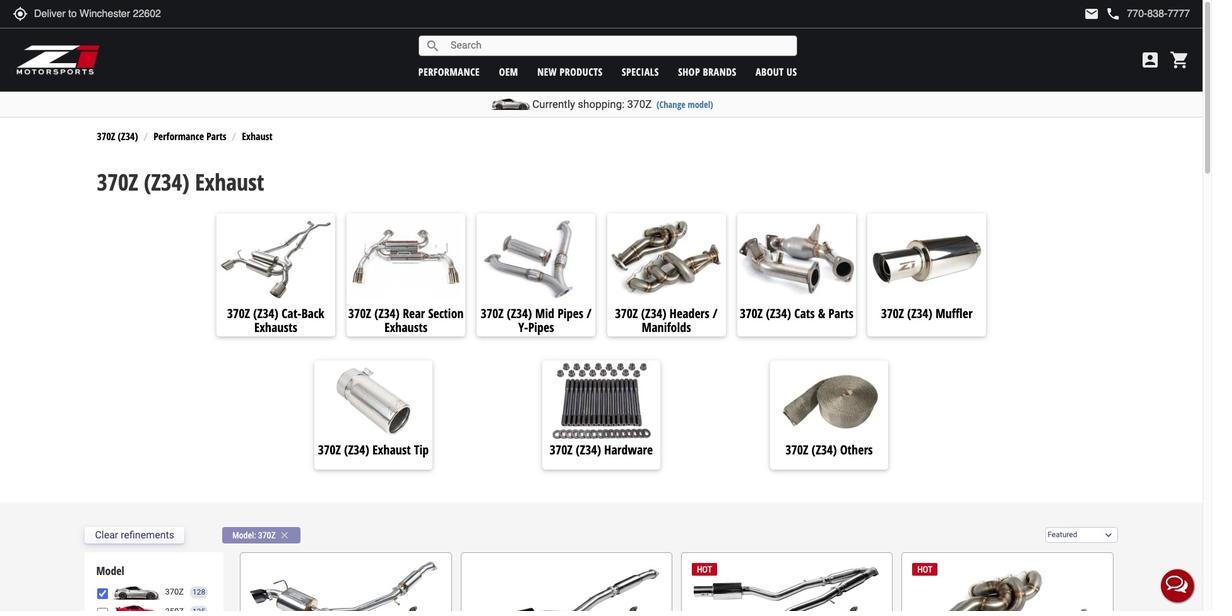 Task type: locate. For each thing, give the bounding box(es) containing it.
1 horizontal spatial exhausts
[[385, 319, 428, 336]]

370z inside the 370z (z34) rear section exhausts
[[348, 305, 371, 322]]

1 horizontal spatial /
[[713, 305, 718, 322]]

specials link
[[622, 65, 659, 79]]

exhausts inside the 370z (z34) rear section exhausts
[[385, 319, 428, 336]]

370z (z34) mid pipes / y-pipes link
[[477, 305, 596, 336]]

/
[[587, 305, 592, 322], [713, 305, 718, 322]]

0 horizontal spatial exhausts
[[254, 319, 297, 336]]

my_location
[[13, 6, 28, 21]]

370z for 370z (z34) exhaust tip
[[318, 441, 341, 458]]

performance parts link
[[154, 130, 226, 144]]

exhaust for 370z (z34) exhaust
[[195, 167, 264, 198]]

exhaust inside the 370z (z34) exhaust tip link
[[373, 441, 411, 458]]

shop
[[678, 65, 700, 79]]

(z34) for 370z (z34) cat-back exhausts
[[253, 305, 279, 322]]

/ right headers
[[713, 305, 718, 322]]

nissan 350z z33 2003 2004 2005 2006 2007 2008 2009 vq35de 3.5l revup rev up vq35hr nismo z1 motorsports image
[[111, 604, 162, 611]]

exhausts for rear
[[385, 319, 428, 336]]

370z (z34) hardware link
[[542, 441, 661, 459]]

370z inside 370z (z34) headers / manifolds
[[615, 305, 638, 322]]

(z34) for 370z (z34) rear section exhausts
[[374, 305, 400, 322]]

370z for 370z (z34) cat-back exhausts
[[227, 305, 250, 322]]

/ right the mid
[[587, 305, 592, 322]]

headers
[[670, 305, 710, 322]]

new products link
[[537, 65, 603, 79]]

370z inside 370z (z34) mid pipes / y-pipes
[[481, 305, 504, 322]]

parts
[[206, 130, 226, 144], [829, 305, 854, 322]]

370z
[[627, 98, 652, 111], [97, 130, 115, 144], [97, 167, 138, 198], [227, 305, 250, 322], [348, 305, 371, 322], [481, 305, 504, 322], [615, 305, 638, 322], [740, 305, 763, 322], [881, 305, 904, 322], [318, 441, 341, 458], [550, 441, 573, 458], [786, 441, 809, 458], [258, 530, 276, 540], [165, 587, 184, 597]]

(z34)
[[118, 130, 138, 144], [144, 167, 189, 198], [253, 305, 279, 322], [374, 305, 400, 322], [507, 305, 532, 322], [641, 305, 667, 322], [766, 305, 791, 322], [907, 305, 933, 322], [344, 441, 369, 458], [576, 441, 601, 458], [812, 441, 837, 458]]

parts right &
[[829, 305, 854, 322]]

pipes
[[558, 305, 584, 322], [528, 319, 554, 336]]

search
[[425, 38, 441, 53]]

370z (z34) exhaust tip link
[[314, 441, 433, 459]]

others
[[840, 441, 873, 458]]

370z (z34) link
[[97, 130, 138, 144]]

2 exhausts from the left
[[385, 319, 428, 336]]

exhausts left back
[[254, 319, 297, 336]]

account_box link
[[1137, 50, 1164, 70]]

370z (z34) cats & parts
[[740, 305, 854, 322]]

370z inside the model: 370z close
[[258, 530, 276, 540]]

None checkbox
[[97, 588, 108, 599]]

(z34) for 370z (z34) hardware
[[576, 441, 601, 458]]

exhaust
[[242, 130, 273, 144], [195, 167, 264, 198], [373, 441, 411, 458]]

clear refinements
[[95, 529, 174, 541]]

(z34) inside 370z (z34) headers / manifolds
[[641, 305, 667, 322]]

cats
[[795, 305, 815, 322]]

0 horizontal spatial /
[[587, 305, 592, 322]]

exhausts inside 370z (z34) cat-back exhausts
[[254, 319, 297, 336]]

model: 370z close
[[232, 530, 290, 541]]

parts right performance
[[206, 130, 226, 144]]

370z for 370z (z34) headers / manifolds
[[615, 305, 638, 322]]

370z (z34) rear section exhausts
[[348, 305, 464, 336]]

(change model) link
[[657, 99, 713, 111]]

about
[[756, 65, 784, 79]]

(z34) inside 370z (z34) mid pipes / y-pipes
[[507, 305, 532, 322]]

oem link
[[499, 65, 518, 79]]

(z34) inside the 370z (z34) rear section exhausts
[[374, 305, 400, 322]]

new products
[[537, 65, 603, 79]]

exhausts
[[254, 319, 297, 336], [385, 319, 428, 336]]

oem
[[499, 65, 518, 79]]

(z34) for 370z (z34) cats & parts
[[766, 305, 791, 322]]

370z (z34) hardware
[[550, 441, 653, 458]]

370z for 370z (z34) mid pipes / y-pipes
[[481, 305, 504, 322]]

Search search field
[[441, 36, 797, 56]]

370z (z34) mid pipes / y-pipes
[[481, 305, 592, 336]]

(z34) inside 370z (z34) cat-back exhausts
[[253, 305, 279, 322]]

370z (z34) cats & parts link
[[738, 305, 856, 324]]

section
[[428, 305, 464, 322]]

370z (z34) exhaust tip
[[318, 441, 429, 458]]

(z34) for 370z (z34) headers / manifolds
[[641, 305, 667, 322]]

account_box
[[1140, 50, 1161, 70]]

0 vertical spatial parts
[[206, 130, 226, 144]]

back
[[301, 305, 324, 322]]

1 exhausts from the left
[[254, 319, 297, 336]]

1 horizontal spatial parts
[[829, 305, 854, 322]]

performance
[[419, 65, 480, 79]]

(change
[[657, 99, 686, 111]]

None checkbox
[[97, 608, 108, 611]]

370z inside 370z (z34) cat-back exhausts
[[227, 305, 250, 322]]

370z (z34) others
[[786, 441, 873, 458]]

128
[[193, 588, 205, 597]]

1 horizontal spatial pipes
[[558, 305, 584, 322]]

nissan 370z z34 2009 2010 2011 2012 2013 2014 2015 2016 2017 2018 2019 3.7l vq37vhr vhr nismo z1 motorsports image
[[111, 584, 162, 601]]

exhausts left section in the left of the page
[[385, 319, 428, 336]]

performance link
[[419, 65, 480, 79]]

2 vertical spatial exhaust
[[373, 441, 411, 458]]

model
[[96, 564, 124, 579]]

clear
[[95, 529, 118, 541]]

370z (z34) others link
[[770, 441, 889, 459]]

370z (z34) headers / manifolds link
[[607, 305, 726, 336]]

1 / from the left
[[587, 305, 592, 322]]

1 vertical spatial exhaust
[[195, 167, 264, 198]]

370z (z34) exhaust
[[97, 167, 264, 198]]

exhaust link
[[242, 130, 273, 144]]

currently
[[532, 98, 575, 111]]

2 / from the left
[[713, 305, 718, 322]]



Task type: vqa. For each thing, say whether or not it's contained in the screenshot.
third the star from the left
no



Task type: describe. For each thing, give the bounding box(es) containing it.
mail phone
[[1084, 6, 1121, 21]]

close
[[279, 530, 290, 541]]

0 horizontal spatial parts
[[206, 130, 226, 144]]

(z34) for 370z (z34)
[[118, 130, 138, 144]]

manifolds
[[642, 319, 691, 336]]

new
[[537, 65, 557, 79]]

shopping_cart
[[1170, 50, 1190, 70]]

370z (z34) cat-back exhausts
[[227, 305, 324, 336]]

/ inside 370z (z34) mid pipes / y-pipes
[[587, 305, 592, 322]]

rear
[[403, 305, 425, 322]]

370z for 370z (z34) cats & parts
[[740, 305, 763, 322]]

mid
[[535, 305, 555, 322]]

model:
[[232, 530, 256, 540]]

us
[[787, 65, 797, 79]]

exhausts for cat-
[[254, 319, 297, 336]]

shopping_cart link
[[1167, 50, 1190, 70]]

370z (z34) headers / manifolds
[[615, 305, 718, 336]]

370z (z34)
[[97, 130, 138, 144]]

z1 motorsports logo image
[[16, 44, 101, 76]]

shop brands link
[[678, 65, 737, 79]]

370z (z34) muffler link
[[868, 305, 986, 324]]

specials
[[622, 65, 659, 79]]

shopping:
[[578, 98, 625, 111]]

performance
[[154, 130, 204, 144]]

performance parts
[[154, 130, 226, 144]]

model)
[[688, 99, 713, 111]]

370z (z34) muffler
[[881, 305, 973, 322]]

(z34) for 370z (z34) muffler
[[907, 305, 933, 322]]

cat-
[[282, 305, 302, 322]]

(z34) for 370z (z34) mid pipes / y-pipes
[[507, 305, 532, 322]]

370z for 370z (z34) rear section exhausts
[[348, 305, 371, 322]]

&
[[818, 305, 826, 322]]

370z (z34) cat-back exhausts link
[[216, 305, 335, 336]]

(z34) for 370z (z34) exhaust tip
[[344, 441, 369, 458]]

muffler
[[936, 305, 973, 322]]

tip
[[414, 441, 429, 458]]

y-
[[518, 319, 528, 336]]

370z for 370z (z34) exhaust
[[97, 167, 138, 198]]

products
[[560, 65, 603, 79]]

370z for 370z (z34) muffler
[[881, 305, 904, 322]]

370z for 370z (z34)
[[97, 130, 115, 144]]

about us
[[756, 65, 797, 79]]

hardware
[[604, 441, 653, 458]]

phone
[[1106, 6, 1121, 21]]

0 horizontal spatial pipes
[[528, 319, 554, 336]]

brands
[[703, 65, 737, 79]]

(z34) for 370z (z34) others
[[812, 441, 837, 458]]

370z (z34) rear section exhausts link
[[347, 305, 465, 336]]

about us link
[[756, 65, 797, 79]]

mail
[[1084, 6, 1100, 21]]

(z34) for 370z (z34) exhaust
[[144, 167, 189, 198]]

1 vertical spatial parts
[[829, 305, 854, 322]]

/ inside 370z (z34) headers / manifolds
[[713, 305, 718, 322]]

exhaust for 370z (z34) exhaust tip
[[373, 441, 411, 458]]

clear refinements button
[[85, 527, 184, 544]]

370z for 370z (z34) hardware
[[550, 441, 573, 458]]

mail link
[[1084, 6, 1100, 21]]

currently shopping: 370z (change model)
[[532, 98, 713, 111]]

refinements
[[121, 529, 174, 541]]

370z for 370z (z34) others
[[786, 441, 809, 458]]

phone link
[[1106, 6, 1190, 21]]

0 vertical spatial exhaust
[[242, 130, 273, 144]]

shop brands
[[678, 65, 737, 79]]



